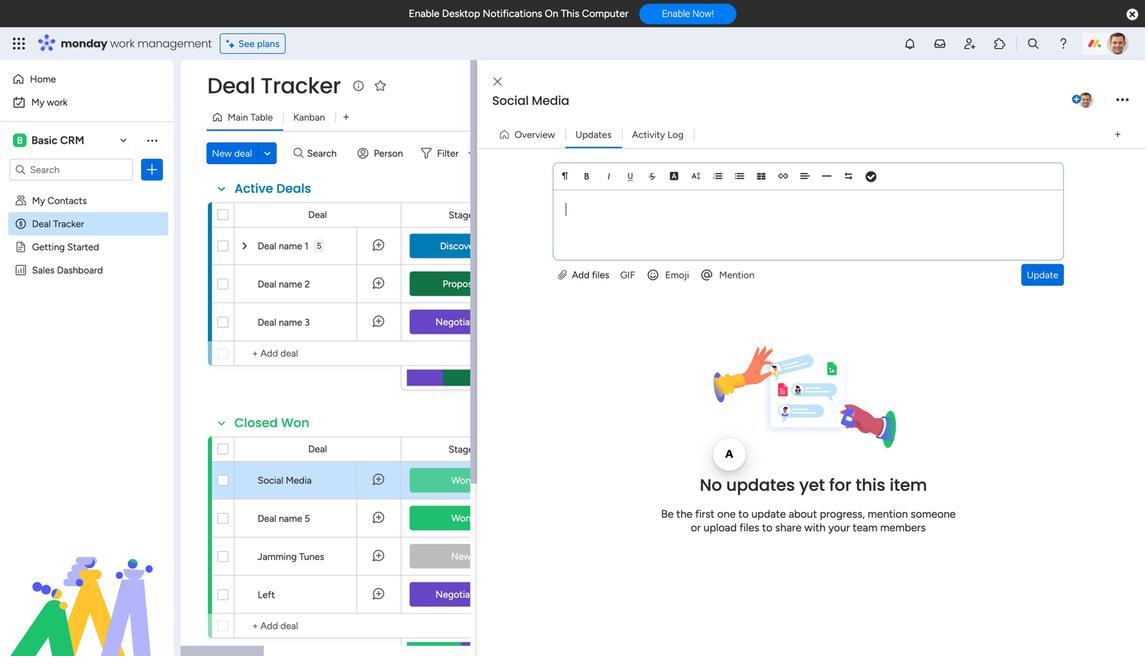 Task type: vqa. For each thing, say whether or not it's contained in the screenshot.
Show Board Description ICON
yes



Task type: describe. For each thing, give the bounding box(es) containing it.
now!
[[692, 8, 714, 19]]

someone
[[911, 508, 956, 521]]

emoji button
[[641, 264, 695, 286]]

1 vertical spatial social media
[[258, 475, 312, 486]]

deal left 1
[[258, 240, 276, 252]]

first
[[695, 508, 715, 521]]

show board description image
[[350, 79, 367, 93]]

no updates yet for this item
[[700, 474, 927, 497]]

align image
[[800, 171, 810, 181]]

basic
[[31, 134, 57, 147]]

Active Deals field
[[231, 180, 315, 198]]

1. numbers image
[[713, 171, 722, 181]]

mention
[[719, 269, 754, 281]]

this
[[561, 7, 579, 20]]

new for new
[[451, 551, 471, 562]]

update button
[[1021, 264, 1064, 286]]

activity log button
[[622, 124, 694, 146]]

close image
[[493, 77, 502, 87]]

social inside social media field
[[492, 92, 529, 109]]

my work link
[[8, 91, 166, 113]]

name for 5
[[279, 513, 302, 524]]

monday work management
[[61, 36, 212, 51]]

angle down image
[[264, 148, 271, 158]]

closed
[[234, 414, 278, 432]]

my work
[[31, 96, 68, 108]]

no
[[700, 474, 722, 497]]

overview
[[515, 129, 555, 140]]

or
[[691, 521, 701, 534]]

0 vertical spatial tracker
[[261, 71, 341, 101]]

active deals
[[234, 180, 311, 197]]

Search in workspace field
[[29, 162, 114, 178]]

progress,
[[820, 508, 865, 521]]

your
[[828, 521, 850, 534]]

computer
[[582, 7, 629, 20]]

&bull; bullets image
[[735, 171, 744, 181]]

person button
[[352, 142, 411, 164]]

files inside 'be the first one to update about progress, mention someone or upload files to share with your team members'
[[739, 521, 759, 534]]

deal
[[234, 148, 252, 159]]

search everything image
[[1026, 37, 1040, 50]]

workspace selection element
[[13, 132, 86, 149]]

deal name 2
[[258, 278, 310, 290]]

tunes
[[299, 551, 324, 563]]

discovery
[[440, 240, 482, 252]]

sales dashboard
[[32, 264, 103, 276]]

public dashboard image
[[14, 264, 27, 277]]

mention button
[[695, 264, 760, 286]]

0 horizontal spatial options image
[[145, 163, 159, 177]]

0 horizontal spatial tracker
[[53, 218, 84, 230]]

Deal Tracker field
[[204, 71, 344, 101]]

0 horizontal spatial social
[[258, 475, 283, 486]]

sales
[[32, 264, 55, 276]]

plans
[[257, 38, 280, 49]]

terry turtle image
[[1107, 33, 1129, 55]]

invite members image
[[963, 37, 977, 50]]

stage field for closed won
[[445, 442, 477, 457]]

home link
[[8, 68, 166, 90]]

home
[[30, 73, 56, 85]]

kanban button
[[283, 106, 335, 128]]

1 horizontal spatial options image
[[1116, 91, 1129, 109]]

Social Media field
[[489, 92, 1069, 110]]

new for new deal
[[212, 148, 232, 159]]

enable for enable desktop notifications on this computer
[[409, 7, 439, 20]]

table image
[[757, 171, 766, 181]]

name for 3
[[279, 317, 302, 328]]

5 inside 5 button
[[317, 241, 321, 251]]

1 horizontal spatial deal tracker
[[207, 71, 341, 101]]

checklist image
[[866, 172, 876, 181]]

filter
[[437, 148, 459, 159]]

deal up 5 button in the top left of the page
[[308, 209, 327, 220]]

deal name 5
[[258, 513, 310, 524]]

name for 2
[[279, 278, 302, 290]]

enable now!
[[662, 8, 714, 19]]

item
[[890, 474, 927, 497]]

updates
[[726, 474, 795, 497]]

add to favorites image
[[373, 79, 387, 92]]

dashboard
[[57, 264, 103, 276]]

see
[[238, 38, 255, 49]]

for
[[829, 474, 851, 497]]

members
[[880, 521, 926, 534]]

emoji
[[665, 269, 689, 281]]

monday
[[61, 36, 107, 51]]

management
[[137, 36, 212, 51]]

started
[[67, 241, 99, 253]]

closed won
[[234, 414, 309, 432]]

Search field
[[304, 144, 345, 163]]

media inside field
[[532, 92, 569, 109]]

enable for enable now!
[[662, 8, 690, 19]]

deals
[[276, 180, 311, 197]]

on
[[545, 7, 558, 20]]

rtl ltr image
[[844, 171, 853, 181]]

main table
[[228, 111, 273, 123]]

updates
[[575, 129, 612, 140]]

name for 1
[[279, 240, 302, 252]]

1 vertical spatial to
[[762, 521, 773, 534]]

0 horizontal spatial to
[[738, 508, 749, 521]]

format image
[[560, 171, 570, 181]]

stage for won
[[449, 444, 474, 455]]

getting started
[[32, 241, 99, 253]]

this
[[856, 474, 885, 497]]

enable now! button
[[639, 4, 736, 24]]

team
[[853, 521, 877, 534]]

1 + add deal text field from the top
[[241, 346, 395, 362]]

monday marketplace image
[[993, 37, 1007, 50]]

main
[[228, 111, 248, 123]]

my contacts
[[32, 195, 87, 207]]

negotiation for left
[[436, 589, 487, 600]]

activity log
[[632, 129, 684, 140]]

2 vertical spatial won
[[451, 513, 471, 524]]



Task type: locate. For each thing, give the bounding box(es) containing it.
select product image
[[12, 37, 26, 50]]

1 enable from the left
[[409, 7, 439, 20]]

jamming tunes
[[258, 551, 324, 563]]

deal down closed won field at bottom left
[[308, 443, 327, 455]]

enable desktop notifications on this computer
[[409, 7, 629, 20]]

workspace options image
[[145, 133, 159, 147]]

b
[[17, 135, 23, 146]]

Closed Won field
[[231, 414, 313, 432]]

1 vertical spatial work
[[47, 96, 68, 108]]

new inside button
[[212, 148, 232, 159]]

mention
[[868, 508, 908, 521]]

1 horizontal spatial new
[[451, 551, 471, 562]]

4 name from the top
[[279, 513, 302, 524]]

5 up tunes
[[305, 513, 310, 524]]

my inside option
[[31, 96, 44, 108]]

update
[[1027, 269, 1058, 281]]

deal name 3
[[258, 317, 310, 328]]

0 vertical spatial to
[[738, 508, 749, 521]]

social down close icon
[[492, 92, 529, 109]]

public board image
[[14, 241, 27, 254]]

my
[[31, 96, 44, 108], [32, 195, 45, 207]]

italic image
[[604, 171, 613, 181]]

underline image
[[626, 171, 635, 181]]

home option
[[8, 68, 166, 90]]

negotiation for deal name 3
[[436, 316, 487, 328]]

files down the "update"
[[739, 521, 759, 534]]

1 horizontal spatial enable
[[662, 8, 690, 19]]

social up deal name 5
[[258, 475, 283, 486]]

files right add
[[592, 269, 609, 281]]

work right the monday
[[110, 36, 135, 51]]

text color image
[[669, 171, 679, 181]]

0 horizontal spatial deal tracker
[[32, 218, 84, 230]]

dapulse close image
[[1127, 8, 1138, 22]]

1 vertical spatial my
[[32, 195, 45, 207]]

line image
[[822, 171, 831, 181]]

0 vertical spatial deal tracker
[[207, 71, 341, 101]]

0 vertical spatial new
[[212, 148, 232, 159]]

0 vertical spatial media
[[532, 92, 569, 109]]

contacts
[[47, 195, 87, 207]]

0 vertical spatial work
[[110, 36, 135, 51]]

person
[[374, 148, 403, 159]]

2
[[305, 278, 310, 290]]

2 stage field from the top
[[445, 442, 477, 457]]

1 vertical spatial negotiation
[[436, 589, 487, 600]]

work
[[110, 36, 135, 51], [47, 96, 68, 108]]

1 stage field from the top
[[445, 208, 477, 223]]

won inside closed won field
[[281, 414, 309, 432]]

+ add deal text field down 3
[[241, 346, 395, 362]]

social media up overview button
[[492, 92, 569, 109]]

deal up main
[[207, 71, 255, 101]]

arrow down image
[[463, 145, 480, 162]]

1 name from the top
[[279, 240, 302, 252]]

active
[[234, 180, 273, 197]]

deal left 2
[[258, 278, 276, 290]]

1 vertical spatial media
[[286, 475, 312, 486]]

1 vertical spatial + add deal text field
[[241, 618, 395, 635]]

enable left desktop
[[409, 7, 439, 20]]

notifications image
[[903, 37, 917, 50]]

deal tracker
[[207, 71, 341, 101], [32, 218, 84, 230]]

one
[[717, 508, 736, 521]]

+ add deal text field down left
[[241, 618, 395, 635]]

media up overview
[[532, 92, 569, 109]]

new deal
[[212, 148, 252, 159]]

name
[[279, 240, 302, 252], [279, 278, 302, 290], [279, 317, 302, 328], [279, 513, 302, 524]]

1 vertical spatial won
[[451, 475, 471, 486]]

deal left 3
[[258, 317, 276, 328]]

deal up jamming
[[258, 513, 276, 524]]

options image down workspace options 'icon'
[[145, 163, 159, 177]]

1 horizontal spatial tracker
[[261, 71, 341, 101]]

link image
[[778, 171, 788, 181]]

name left 1
[[279, 240, 302, 252]]

0 horizontal spatial media
[[286, 475, 312, 486]]

0 vertical spatial my
[[31, 96, 44, 108]]

0 vertical spatial stage field
[[445, 208, 477, 223]]

dapulse attachment image
[[558, 269, 567, 281]]

deal up getting
[[32, 218, 51, 230]]

0 horizontal spatial 5
[[305, 513, 310, 524]]

deal
[[207, 71, 255, 101], [308, 209, 327, 220], [32, 218, 51, 230], [258, 240, 276, 252], [258, 278, 276, 290], [258, 317, 276, 328], [308, 443, 327, 455], [258, 513, 276, 524]]

stage
[[449, 209, 474, 221], [449, 444, 474, 455]]

name left 3
[[279, 317, 302, 328]]

tracker
[[261, 71, 341, 101], [53, 218, 84, 230]]

work for my
[[47, 96, 68, 108]]

0 horizontal spatial social media
[[258, 475, 312, 486]]

0 vertical spatial + add deal text field
[[241, 346, 395, 362]]

be
[[661, 508, 674, 521]]

table
[[250, 111, 273, 123]]

my left contacts
[[32, 195, 45, 207]]

size image
[[691, 171, 701, 181]]

5 right 1
[[317, 241, 321, 251]]

0 horizontal spatial files
[[592, 269, 609, 281]]

my down home
[[31, 96, 44, 108]]

1 negotiation from the top
[[436, 316, 487, 328]]

enable left "now!"
[[662, 8, 690, 19]]

main table button
[[207, 106, 283, 128]]

with
[[804, 521, 826, 534]]

social media inside field
[[492, 92, 569, 109]]

2 + add deal text field from the top
[[241, 618, 395, 635]]

work for monday
[[110, 36, 135, 51]]

option
[[0, 188, 174, 191]]

1 horizontal spatial files
[[739, 521, 759, 534]]

tracker down contacts
[[53, 218, 84, 230]]

5
[[317, 241, 321, 251], [305, 513, 310, 524]]

to right "one"
[[738, 508, 749, 521]]

won
[[281, 414, 309, 432], [451, 475, 471, 486], [451, 513, 471, 524]]

2 name from the top
[[279, 278, 302, 290]]

strikethrough image
[[647, 171, 657, 181]]

3 name from the top
[[279, 317, 302, 328]]

new
[[212, 148, 232, 159], [451, 551, 471, 562]]

log
[[667, 129, 684, 140]]

media up deal name 5
[[286, 475, 312, 486]]

v2 search image
[[294, 146, 304, 161]]

1 horizontal spatial 5
[[317, 241, 321, 251]]

1 vertical spatial files
[[739, 521, 759, 534]]

add
[[572, 269, 589, 281]]

activity
[[632, 129, 665, 140]]

lottie animation image
[[0, 519, 174, 656]]

0 vertical spatial social
[[492, 92, 529, 109]]

getting
[[32, 241, 65, 253]]

3
[[305, 317, 310, 328]]

to
[[738, 508, 749, 521], [762, 521, 773, 534]]

1 horizontal spatial to
[[762, 521, 773, 534]]

0 horizontal spatial new
[[212, 148, 232, 159]]

to down the "update"
[[762, 521, 773, 534]]

name left 2
[[279, 278, 302, 290]]

2 enable from the left
[[662, 8, 690, 19]]

0 vertical spatial social media
[[492, 92, 569, 109]]

1 stage from the top
[[449, 209, 474, 221]]

gif
[[620, 269, 635, 281]]

1 vertical spatial new
[[451, 551, 471, 562]]

my work option
[[8, 91, 166, 113]]

1 vertical spatial tracker
[[53, 218, 84, 230]]

deal tracker up table at the top left
[[207, 71, 341, 101]]

work inside option
[[47, 96, 68, 108]]

bold image
[[582, 171, 592, 181]]

workspace image
[[13, 133, 27, 148]]

work down home
[[47, 96, 68, 108]]

notifications
[[483, 7, 542, 20]]

enable
[[409, 7, 439, 20], [662, 8, 690, 19]]

stage for deals
[[449, 209, 474, 221]]

tracker up kanban button
[[261, 71, 341, 101]]

stage field for active deals
[[445, 208, 477, 223]]

0 vertical spatial won
[[281, 414, 309, 432]]

1 horizontal spatial work
[[110, 36, 135, 51]]

proposal
[[443, 278, 479, 290]]

upload
[[704, 521, 737, 534]]

update feed image
[[933, 37, 947, 50]]

list box containing my contacts
[[0, 186, 174, 466]]

+ Add deal text field
[[241, 346, 395, 362], [241, 618, 395, 635]]

1
[[305, 240, 309, 252]]

new deal button
[[207, 142, 257, 164]]

desktop
[[442, 7, 480, 20]]

jamming
[[258, 551, 297, 563]]

deal name 1
[[258, 240, 309, 252]]

share
[[775, 521, 802, 534]]

updates button
[[565, 124, 622, 146]]

0 vertical spatial options image
[[1116, 91, 1129, 109]]

list box
[[0, 186, 174, 466]]

my for my contacts
[[32, 195, 45, 207]]

2 stage from the top
[[449, 444, 474, 455]]

update
[[751, 508, 786, 521]]

filter button
[[415, 142, 480, 164]]

dapulse addbtn image
[[1072, 95, 1081, 104]]

negotiation
[[436, 316, 487, 328], [436, 589, 487, 600]]

1 horizontal spatial social media
[[492, 92, 569, 109]]

1 horizontal spatial media
[[532, 92, 569, 109]]

the
[[676, 508, 692, 521]]

options image
[[1116, 91, 1129, 109], [145, 163, 159, 177]]

0 horizontal spatial enable
[[409, 7, 439, 20]]

yet
[[799, 474, 825, 497]]

my for my work
[[31, 96, 44, 108]]

overview button
[[493, 124, 565, 146]]

add view image
[[1115, 130, 1121, 140]]

0 vertical spatial negotiation
[[436, 316, 487, 328]]

terry turtle image
[[1077, 91, 1095, 109]]

see plans
[[238, 38, 280, 49]]

0 vertical spatial 5
[[317, 241, 321, 251]]

1 vertical spatial stage field
[[445, 442, 477, 457]]

help image
[[1056, 37, 1070, 50]]

1 vertical spatial 5
[[305, 513, 310, 524]]

options image up add view icon
[[1116, 91, 1129, 109]]

media
[[532, 92, 569, 109], [286, 475, 312, 486]]

1 vertical spatial deal tracker
[[32, 218, 84, 230]]

lottie animation element
[[0, 519, 174, 656]]

be the first one to update about progress, mention someone or upload files to share with your team members
[[661, 508, 956, 534]]

0 vertical spatial files
[[592, 269, 609, 281]]

crm
[[60, 134, 84, 147]]

gif button
[[615, 264, 641, 286]]

1 vertical spatial stage
[[449, 444, 474, 455]]

2 negotiation from the top
[[436, 589, 487, 600]]

files
[[592, 269, 609, 281], [739, 521, 759, 534]]

name up jamming tunes
[[279, 513, 302, 524]]

5 button
[[314, 227, 324, 265]]

left
[[258, 589, 275, 601]]

0 vertical spatial stage
[[449, 209, 474, 221]]

1 vertical spatial social
[[258, 475, 283, 486]]

deal tracker down the my contacts
[[32, 218, 84, 230]]

Stage field
[[445, 208, 477, 223], [445, 442, 477, 457]]

1 vertical spatial options image
[[145, 163, 159, 177]]

see plans button
[[220, 33, 286, 54]]

0 horizontal spatial work
[[47, 96, 68, 108]]

enable inside button
[[662, 8, 690, 19]]

social media up deal name 5
[[258, 475, 312, 486]]

social media
[[492, 92, 569, 109], [258, 475, 312, 486]]

1 horizontal spatial social
[[492, 92, 529, 109]]

add view image
[[343, 112, 349, 122]]

kanban
[[293, 111, 325, 123]]



